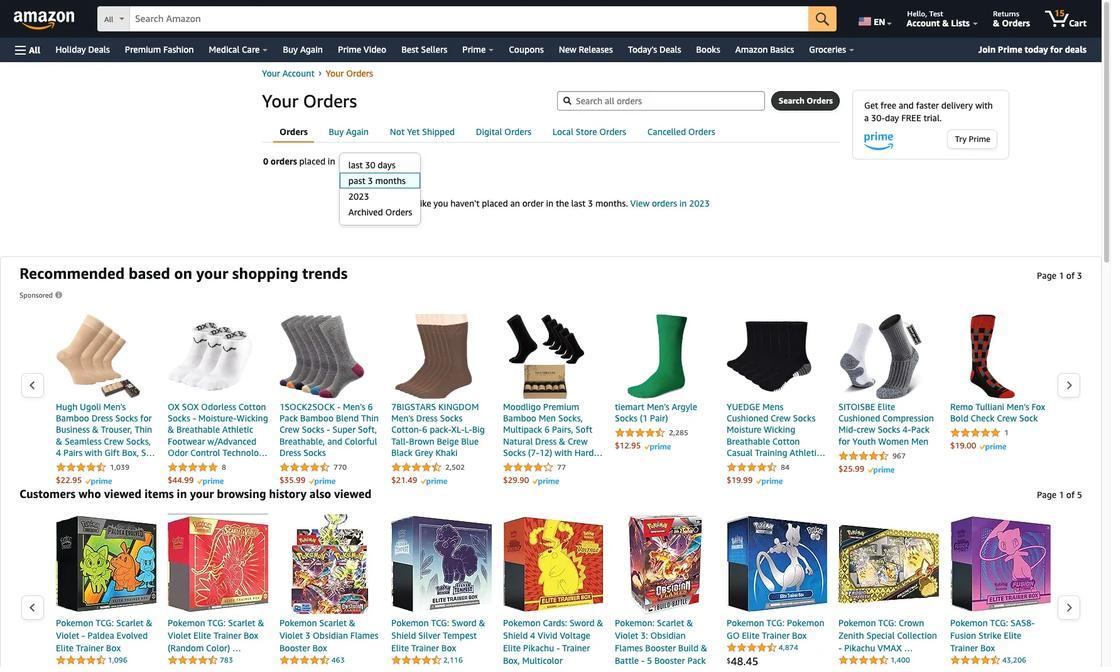 Task type: vqa. For each thing, say whether or not it's contained in the screenshot.


Task type: locate. For each thing, give the bounding box(es) containing it.
1 horizontal spatial again
[[346, 126, 369, 137]]

1 horizontal spatial viewed
[[334, 487, 372, 501]]

1 obsidian from the left
[[313, 630, 348, 641]]

sword inside pokemon tcg: sword & shield silver tempest elite trainer box
[[452, 618, 477, 629]]

past left the 30
[[347, 157, 363, 167]]

lists
[[952, 18, 970, 28]]

3 scarlet from the left
[[320, 618, 347, 629]]

Search all orders search field
[[557, 91, 765, 111]]

buy down your orders
[[329, 126, 344, 137]]

0 horizontal spatial viewed
[[104, 487, 142, 501]]

try prime
[[956, 134, 991, 144]]

1 vertical spatial next image
[[1067, 604, 1074, 613]]

trainer up 1,096 link
[[76, 643, 104, 654]]

2 tcg: from the left
[[208, 618, 226, 629]]

trainer down voltage
[[563, 643, 590, 654]]

0 horizontal spatial flames
[[351, 630, 379, 641]]

elite inside sitoisbe elite cushioned compression mid-crew socks 4-pack for youth women men
[[878, 402, 896, 412]]

0 horizontal spatial sword
[[452, 618, 477, 629]]

trainer inside pokemon cards: sword & shield 4 vivid voltage elite pikachu - trainer box, multicolor
[[563, 643, 590, 654]]

beige
[[437, 436, 459, 447]]

1 horizontal spatial premium
[[543, 402, 580, 412]]

buy again link up your account › your orders
[[276, 41, 331, 58]]

socks inside ox sox odorless cotton socks - moisture-wicking & breathable athletic footwear w/advanced odor control technolo…
[[168, 413, 190, 424]]

… inside 'pokemon tcg: crown zenith special collection - pikachu vmax …'
[[905, 643, 914, 654]]

cushioned up moisture in the bottom right of the page
[[727, 413, 769, 424]]

violet inside pokemon tcg: scarlet & violet - paldea evolved elite trainer box
[[56, 630, 79, 641]]

pikachu inside 'pokemon tcg: crown zenith special collection - pikachu vmax …'
[[845, 643, 876, 654]]

scarlet up the 463
[[320, 618, 347, 629]]

None submit
[[809, 6, 837, 31]]

box, left s… on the bottom left of the page
[[122, 447, 139, 458]]

1 horizontal spatial 6
[[423, 424, 428, 435]]

1 page from the top
[[1038, 270, 1057, 281]]

tcg: inside pokemon tcg: sas8- fusion strike elite trainer box
[[991, 618, 1009, 629]]

1 vertical spatial buy
[[329, 126, 344, 137]]

1 horizontal spatial men
[[912, 436, 929, 447]]

1 vertical spatial of
[[1067, 490, 1075, 500]]

1 vertical spatial 5
[[647, 656, 653, 666]]

0 vertical spatial account
[[907, 18, 941, 28]]

hello,
[[908, 9, 928, 18]]

men up the pairs,
[[539, 413, 556, 424]]

vivid
[[538, 630, 558, 641]]

socks up xl-
[[440, 413, 463, 424]]

6 up brown
[[423, 424, 428, 435]]

- inside ox sox odorless cotton socks - moisture-wicking & breathable athletic footwear w/advanced odor control technolo…
[[193, 413, 196, 424]]

1 horizontal spatial sword
[[570, 618, 595, 629]]

pokemon for pokemon cards: sword & shield 4 vivid voltage elite pikachu - trainer box, multicolor
[[503, 618, 541, 629]]

ox sox odorless cotton socks - moisture-wicking & breathable athletic footwear w/advanced odor control technolo… link
[[168, 314, 268, 461]]

2 deals from the left
[[660, 44, 682, 55]]

hugh ugoli men's bamboo dress socks for business & trouser, thin & seamless crew socks, 4 pairs with gift box, s… link
[[56, 314, 157, 461]]

0 vertical spatial thin
[[361, 413, 379, 424]]

viewed down 770
[[334, 487, 372, 501]]

2 horizontal spatial for
[[1051, 44, 1063, 55]]

0 vertical spatial 5
[[1078, 490, 1083, 500]]

evolved
[[117, 630, 148, 641]]

1 horizontal spatial pack
[[688, 656, 706, 666]]

1 vertical spatial thin
[[135, 424, 152, 435]]

4 scarlet from the left
[[657, 618, 685, 629]]

1 vertical spatial box,
[[503, 656, 520, 666]]

next image for pokemon tcg: sas8- fusion strike elite trainer box image
[[1067, 604, 1074, 613]]

pokemon inside pokemon scarlet & violet 3 obsidian flames booster box
[[280, 618, 317, 629]]

cushioned
[[727, 413, 769, 424], [839, 413, 881, 424]]

socks, inside moodligo premium bamboo men socks, multipack 6 pairs, soft natural dress & crew socks (7-12) with hard…
[[559, 413, 583, 424]]

dress down the ugoli
[[92, 413, 113, 424]]

$12.95
[[615, 441, 641, 451]]

783 link
[[168, 654, 233, 667]]

box inside pokemon scarlet & violet 3 obsidian flames booster box
[[313, 643, 327, 654]]

buy
[[283, 44, 298, 55], [329, 126, 344, 137]]

1 horizontal spatial account
[[907, 18, 941, 28]]

join prime today for deals link
[[974, 41, 1092, 58]]

shield for trainer
[[392, 630, 416, 641]]

cushioned inside sitoisbe elite cushioned compression mid-crew socks 4-pack for youth women men
[[839, 413, 881, 424]]

1 … from the left
[[233, 643, 241, 654]]

0 vertical spatial placed
[[300, 156, 326, 167]]

0 vertical spatial previous image
[[29, 381, 36, 390]]

0 vertical spatial past
[[347, 157, 363, 167]]

groceries
[[810, 44, 847, 55]]

cushioned inside yuedge mens cushioned crew socks moisture wicking breathable cotton casual training athleti…
[[727, 413, 769, 424]]

crew inside hugh ugoli men's bamboo dress socks for business & trouser, thin & seamless crew socks, 4 pairs with gift box, s…
[[104, 436, 124, 447]]

1 vertical spatial placed
[[482, 198, 508, 209]]

crew inside remo tulliani men's fox bold check crew sock
[[998, 413, 1018, 424]]

0 vertical spatial men
[[539, 413, 556, 424]]

deals right holiday
[[88, 44, 110, 55]]

orders inside your account › your orders
[[346, 68, 373, 79]]

0 horizontal spatial thin
[[135, 424, 152, 435]]

4 left the vivid
[[531, 630, 536, 641]]

1 horizontal spatial last
[[572, 198, 586, 209]]

all down amazon image
[[29, 44, 40, 55]]

tcg: inside pokemon tcg: pokemon go elite trainer box
[[767, 618, 785, 629]]

obsidian inside pokemon: scarlet & violet 3: obsidian flames booster build & battle - 5 booster pack
[[651, 630, 686, 641]]

box inside pokemon tcg: sas8- fusion strike elite trainer box
[[981, 643, 996, 654]]

- left the paldea
[[82, 630, 85, 641]]

0 vertical spatial buy again link
[[276, 41, 331, 58]]

trainer inside pokemon tcg: scarlet & violet elite trainer box (random color) …
[[214, 630, 242, 641]]

orders up '0 orders placed in'
[[280, 126, 308, 137]]

0 horizontal spatial last
[[349, 160, 363, 170]]

0 horizontal spatial cushioned
[[727, 413, 769, 424]]

page for customers who viewed items in your browsing history also viewed
[[1038, 490, 1057, 500]]

1 vertical spatial buy again link
[[323, 123, 375, 141]]

page for recommended based on your shopping trends
[[1038, 270, 1057, 281]]

booster inside pokemon scarlet & violet 3 obsidian flames booster box
[[280, 643, 310, 654]]

care
[[242, 44, 260, 55]]

shield inside pokemon tcg: sword & shield silver tempest elite trainer box
[[392, 630, 416, 641]]

5 tcg: from the left
[[879, 618, 897, 629]]

books
[[697, 44, 721, 55]]

84
[[779, 463, 790, 472]]

1 horizontal spatial buy again
[[329, 126, 369, 137]]

shield for elite
[[503, 630, 528, 641]]

natural
[[503, 436, 533, 447]]

0 vertical spatial and
[[899, 100, 914, 111]]

1 horizontal spatial pikachu
[[845, 643, 876, 654]]

training
[[755, 447, 788, 458]]

orders down 2023 link
[[386, 207, 413, 217]]

1 sword from the left
[[452, 618, 477, 629]]

1 vertical spatial past
[[349, 175, 366, 186]]

navigation navigation
[[0, 0, 1102, 62]]

4 violet from the left
[[615, 630, 639, 641]]

trainer inside pokemon tcg: sas8- fusion strike elite trainer box
[[951, 643, 979, 654]]

1 shield from the left
[[392, 630, 416, 641]]

premium inside navigation navigation
[[125, 44, 161, 55]]

placed left an
[[482, 198, 508, 209]]

0 horizontal spatial pikachu
[[523, 643, 555, 654]]

tcg: for pokemon tcg: sas8- fusion strike elite trainer box
[[991, 618, 1009, 629]]

3 inside last 30 days past 3 months 2023 archived orders
[[368, 175, 373, 186]]

sword up voltage
[[570, 618, 595, 629]]

1 vertical spatial pack
[[912, 424, 930, 435]]

orders inside returns & orders
[[1003, 18, 1031, 28]]

list box
[[339, 157, 421, 220]]

1 horizontal spatial bamboo
[[301, 413, 334, 424]]

0 horizontal spatial breathable
[[177, 424, 220, 435]]

flames inside pokemon scarlet & violet 3 obsidian flames booster box
[[351, 630, 379, 641]]

cotton up athletic
[[239, 402, 266, 412]]

1 horizontal spatial deals
[[660, 44, 682, 55]]

buy again inside navigation navigation
[[283, 44, 323, 55]]

men's inside tiemart men's argyle socks (1 pair)
[[647, 402, 670, 412]]

scarlet up evolved
[[116, 618, 144, 629]]

past 3 months button
[[341, 153, 417, 172]]

coupons link
[[502, 41, 552, 58]]

3 inside past 3 months button
[[365, 157, 370, 167]]

2 obsidian from the left
[[651, 630, 686, 641]]

crew down soft
[[568, 436, 588, 447]]

pokemon: scarlet & violet 3: obsidian flames booster build & battle - 5 booster pack link
[[615, 617, 716, 667]]

for up s… on the bottom left of the page
[[140, 413, 152, 424]]

violet left the paldea
[[56, 630, 79, 641]]

5
[[1078, 490, 1083, 500], [647, 656, 653, 666]]

orders right the store
[[600, 126, 627, 137]]

all
[[104, 14, 113, 24], [29, 44, 40, 55]]

Search Amazon text field
[[130, 7, 809, 31]]

1 violet from the left
[[56, 630, 79, 641]]

order
[[523, 198, 544, 209]]

with up 1,039 link
[[85, 447, 102, 458]]

0 horizontal spatial box,
[[122, 447, 139, 458]]

1
[[1060, 270, 1065, 281], [1003, 428, 1009, 438], [1060, 490, 1065, 500]]

2023
[[349, 191, 369, 202], [690, 198, 710, 209]]

women
[[879, 436, 910, 447]]

4 inside pokemon cards: sword & shield 4 vivid voltage elite pikachu - trainer box, multicolor
[[531, 630, 536, 641]]

1 vertical spatial and
[[328, 436, 343, 447]]

elite inside pokemon tcg: pokemon go elite trainer box
[[742, 630, 760, 641]]

men's up cotton- at left bottom
[[392, 413, 414, 424]]

socks down ox at the bottom left
[[168, 413, 190, 424]]

box inside pokemon tcg: sword & shield silver tempest elite trainer box
[[442, 643, 456, 654]]

pokemon inside pokemon tcg: sword & shield silver tempest elite trainer box
[[392, 618, 429, 629]]

0 vertical spatial of
[[1067, 270, 1075, 281]]

last inside last 30 days past 3 months 2023 archived orders
[[349, 160, 363, 170]]

1 cushioned from the left
[[727, 413, 769, 424]]

- down zenith on the bottom
[[839, 643, 843, 654]]

0 vertical spatial page
[[1038, 270, 1057, 281]]

trainer up 2,116 link
[[412, 643, 439, 654]]

2 vertical spatial for
[[839, 436, 851, 447]]

1 horizontal spatial placed
[[482, 198, 508, 209]]

obsidian
[[313, 630, 348, 641], [651, 630, 686, 641]]

- down the vivid
[[557, 643, 560, 654]]

- right battle
[[642, 656, 645, 666]]

shield
[[392, 630, 416, 641], [503, 630, 528, 641]]

2023 right view
[[690, 198, 710, 209]]

super
[[333, 424, 356, 435]]

0 horizontal spatial …
[[233, 643, 241, 654]]

prime video link
[[331, 41, 394, 58]]

crew down tulliani
[[998, 413, 1018, 424]]

amazon basics
[[736, 44, 795, 55]]

l-
[[465, 424, 472, 435]]

blue
[[461, 436, 479, 447]]

shield left the vivid
[[503, 630, 528, 641]]

check
[[971, 413, 995, 424]]

pokemon tcg: crown zenith special collection - pikachu vmax … image
[[839, 514, 940, 615]]

store
[[576, 126, 597, 137]]

past down the 30
[[349, 175, 366, 186]]

list
[[45, 314, 1058, 486], [45, 514, 1058, 667]]

premium left fashion
[[125, 44, 161, 55]]

& inside pokemon scarlet & violet 3 obsidian flames booster box
[[349, 618, 356, 629]]

tiemart men's argyle socks (1 pair)
[[615, 402, 698, 424]]

1 list from the top
[[45, 314, 1058, 486]]

sword
[[452, 618, 477, 629], [570, 618, 595, 629]]

4 left pairs
[[56, 447, 61, 458]]

join prime today for deals
[[979, 44, 1087, 55]]

2 pokemon from the left
[[168, 618, 205, 629]]

socks, up s… on the bottom left of the page
[[126, 436, 151, 447]]

go
[[727, 630, 740, 641]]

tcg: up the paldea
[[96, 618, 114, 629]]

2 list from the top
[[45, 514, 1058, 667]]

books link
[[689, 41, 728, 58]]

your for your account › your orders
[[262, 68, 280, 79]]

sword for tcg:
[[452, 618, 477, 629]]

men's inside remo tulliani men's fox bold check crew sock
[[1007, 402, 1030, 412]]

0 vertical spatial next image
[[1067, 381, 1074, 390]]

6
[[368, 402, 373, 412], [423, 424, 428, 435], [545, 424, 550, 435]]

1 vertical spatial account
[[283, 68, 315, 79]]

socks down natural
[[503, 447, 526, 458]]

1 vertical spatial men
[[912, 436, 929, 447]]

orders right view
[[652, 198, 678, 209]]

account left › in the top left of the page
[[283, 68, 315, 79]]

4-
[[903, 424, 912, 435]]

moodligo premium bamboo men socks, multipack 6 pairs, soft natural dress & crew socks (7-12) with hardcase box, unisex image
[[503, 314, 588, 399]]

$
[[727, 657, 731, 665]]

pokemon tcg: scarlet & violet elite trainer box (random color) … image
[[168, 514, 268, 615]]

783
[[220, 656, 233, 665]]

3 bamboo from the left
[[503, 413, 537, 424]]

hugh ugoli men's bamboo dress socks for business & trouser, thin & seamless crew socks, 4 pairs with gift box, shoe size 8-12 image
[[56, 314, 141, 399]]

0 horizontal spatial men
[[539, 413, 556, 424]]

crew down mens
[[771, 413, 791, 424]]

bamboo
[[56, 413, 89, 424], [301, 413, 334, 424], [503, 413, 537, 424]]

trainer inside pokemon tcg: sword & shield silver tempest elite trainer box
[[412, 643, 439, 654]]

placed down orders tab at the left of the page
[[300, 156, 326, 167]]

0 vertical spatial for
[[1051, 44, 1063, 55]]

5 pokemon from the left
[[503, 618, 541, 629]]

months inside last 30 days past 3 months 2023 archived orders
[[375, 175, 406, 186]]

1 horizontal spatial wicking
[[764, 424, 796, 435]]

bamboo down 1sock2sock
[[301, 413, 334, 424]]

crew up gift
[[104, 436, 124, 447]]

tcg: up silver
[[431, 618, 450, 629]]

1 vertical spatial list
[[45, 514, 1058, 667]]

1 horizontal spatial …
[[905, 643, 914, 654]]

0 vertical spatial 1
[[1060, 270, 1065, 281]]

0 horizontal spatial wicking
[[237, 413, 268, 424]]

scarlet inside pokemon: scarlet & violet 3: obsidian flames booster build & battle - 5 booster pack
[[657, 618, 685, 629]]

tcg: inside 'pokemon tcg: crown zenith special collection - pikachu vmax …'
[[879, 618, 897, 629]]

1 horizontal spatial shield
[[503, 630, 528, 641]]

1 vertical spatial premium
[[543, 402, 580, 412]]

1 vertical spatial socks,
[[126, 436, 151, 447]]

buy again up your account › your orders
[[283, 44, 323, 55]]

2 violet from the left
[[168, 630, 191, 641]]

tcg: for pokemon tcg: pokemon go elite trainer box
[[767, 618, 785, 629]]

$19.99 link
[[727, 475, 783, 486]]

violet up (random
[[168, 630, 191, 641]]

socks up 770 link
[[304, 447, 326, 458]]

your for your orders
[[262, 91, 299, 111]]

men's inside 1sock2sock - men's 6 pack bamboo blend thin crew socks - super soft, breathable, and colorful dress socks
[[343, 402, 366, 412]]

pokemon for pokemon tcg: scarlet & violet elite trainer box (random color) …
[[168, 618, 205, 629]]

dress inside the 7bigstars kingdom men's dress socks cotton-6 pack-xl-l-big tall-brown beige blue black grey khaki
[[416, 413, 438, 424]]

$22.95
[[56, 475, 82, 485]]

2,502
[[444, 463, 465, 472]]

- up the blend
[[337, 402, 341, 412]]

for
[[1051, 44, 1063, 55], [140, 413, 152, 424], [839, 436, 851, 447]]

account inside your account › your orders
[[283, 68, 315, 79]]

scarlet up build
[[657, 618, 685, 629]]

2 horizontal spatial 6
[[545, 424, 550, 435]]

1 deals from the left
[[88, 44, 110, 55]]

deals right today's
[[660, 44, 682, 55]]

medical care
[[209, 44, 260, 55]]

3 violet from the left
[[280, 630, 303, 641]]

list containing pokemon tcg: scarlet & violet - paldea evolved elite trainer box
[[45, 514, 1058, 667]]

4 tcg: from the left
[[767, 618, 785, 629]]

for left deals
[[1051, 44, 1063, 55]]

premium up the pairs,
[[543, 402, 580, 412]]

get free and faster delivery with a 30-day free trial.
[[865, 100, 994, 123]]

all inside search box
[[104, 14, 113, 24]]

0 vertical spatial socks,
[[559, 413, 583, 424]]

2 shield from the left
[[503, 630, 528, 641]]

pikachu
[[523, 643, 555, 654], [845, 643, 876, 654]]

pikachu inside pokemon cards: sword & shield 4 vivid voltage elite pikachu - trainer box, multicolor
[[523, 643, 555, 654]]

gift
[[105, 447, 120, 458]]

… up '1,400'
[[905, 643, 914, 654]]

0 vertical spatial your
[[196, 265, 228, 282]]

1 previous image from the top
[[29, 381, 36, 390]]

remo tulliani men's fox bold check crew sock image
[[951, 314, 1036, 399]]

pokemon tcg: crown zenith special collection - pikachu vmax … link
[[839, 617, 940, 655]]

past 3 months
[[347, 157, 401, 167]]

orders down prime video link
[[346, 68, 373, 79]]

2 bamboo from the left
[[301, 413, 334, 424]]

6 tcg: from the left
[[991, 618, 1009, 629]]

0 horizontal spatial and
[[328, 436, 343, 447]]

flames inside pokemon: scarlet & violet 3: obsidian flames booster build & battle - 5 booster pack
[[615, 643, 643, 654]]

3 pokemon from the left
[[280, 618, 317, 629]]

tcg: inside pokemon tcg: sword & shield silver tempest elite trainer box
[[431, 618, 450, 629]]

1 pokemon from the left
[[56, 618, 93, 629]]

previous image
[[29, 381, 36, 390], [29, 604, 36, 613]]

coupons
[[509, 44, 544, 55]]

pokemon tcg: pokemon go elite trainer box image
[[727, 514, 828, 615]]

2 cushioned from the left
[[839, 413, 881, 424]]

1 horizontal spatial with
[[555, 447, 573, 458]]

socks inside the 7bigstars kingdom men's dress socks cotton-6 pack-xl-l-big tall-brown beige blue black grey khaki
[[440, 413, 463, 424]]

prime link
[[455, 41, 502, 58]]

your down '$44.99' link
[[190, 487, 214, 501]]

search
[[779, 96, 805, 106]]

last left the 30
[[349, 160, 363, 170]]

men down compression
[[912, 436, 929, 447]]

1 next image from the top
[[1067, 381, 1074, 390]]

trainer up 4,874
[[762, 630, 790, 641]]

$29.90 link
[[503, 475, 559, 486]]

orders right digital
[[505, 126, 532, 137]]

6 inside 1sock2sock - men's 6 pack bamboo blend thin crew socks - super soft, breathable, and colorful dress socks
[[368, 402, 373, 412]]

0 horizontal spatial obsidian
[[313, 630, 348, 641]]

last
[[349, 160, 363, 170], [572, 198, 586, 209]]

tab list
[[273, 123, 840, 143]]

1 vertical spatial previous image
[[29, 604, 36, 613]]

0 horizontal spatial buy again
[[283, 44, 323, 55]]

search image
[[564, 96, 572, 105]]

all up holiday deals
[[104, 14, 113, 24]]

prime left video
[[338, 44, 362, 55]]

0 vertical spatial all
[[104, 14, 113, 24]]

account
[[907, 18, 941, 28], [283, 68, 315, 79]]

with inside hugh ugoli men's bamboo dress socks for business & trouser, thin & seamless crew socks, 4 pairs with gift box, s…
[[85, 447, 102, 458]]

2 horizontal spatial bamboo
[[503, 413, 537, 424]]

of
[[1067, 270, 1075, 281], [1067, 490, 1075, 500]]

1 horizontal spatial and
[[899, 100, 914, 111]]

elite inside pokemon tcg: scarlet & violet elite trainer box (random color) …
[[194, 630, 211, 641]]

2 page from the top
[[1038, 490, 1057, 500]]

2 of from the top
[[1067, 490, 1075, 500]]

tcg: for pokemon tcg: crown zenith special collection - pikachu vmax …
[[879, 618, 897, 629]]

like
[[418, 198, 432, 209]]

1 vertical spatial wicking
[[764, 424, 796, 435]]

pikachu up the multicolor
[[523, 643, 555, 654]]

sword inside pokemon cards: sword & shield 4 vivid voltage elite pikachu - trainer box, multicolor
[[570, 618, 595, 629]]

your account link
[[262, 68, 315, 79]]

men inside sitoisbe elite cushioned compression mid-crew socks 4-pack for youth women men
[[912, 436, 929, 447]]

1 bamboo from the left
[[56, 413, 89, 424]]

orders down › in the top left of the page
[[303, 91, 357, 111]]

1 horizontal spatial buy
[[329, 126, 344, 137]]

brown
[[409, 436, 435, 447]]

prime right the join
[[999, 44, 1023, 55]]

2 pikachu from the left
[[845, 643, 876, 654]]

2 … from the left
[[905, 643, 914, 654]]

6 for bamboo
[[545, 424, 550, 435]]

crew up breathable,
[[280, 424, 300, 435]]

cushioned down sitoisbe
[[839, 413, 881, 424]]

0 vertical spatial breathable
[[177, 424, 220, 435]]

list containing hugh ugoli men's bamboo dress socks for business & trouser, thin & seamless crew socks, 4 pairs with gift box, s…
[[45, 314, 1058, 486]]

0 vertical spatial flames
[[351, 630, 379, 641]]

0 horizontal spatial pack
[[280, 413, 298, 424]]

1 pikachu from the left
[[523, 643, 555, 654]]

- down sox
[[193, 413, 196, 424]]

history
[[269, 487, 307, 501]]

men's
[[103, 402, 126, 412], [343, 402, 366, 412], [647, 402, 670, 412], [1007, 402, 1030, 412], [392, 413, 414, 424]]

youth
[[853, 436, 877, 447]]

tab list containing orders
[[273, 123, 840, 143]]

orders up join prime today for deals
[[1003, 18, 1031, 28]]

tcg: for pokemon tcg: sword & shield silver tempest elite trainer box
[[431, 618, 450, 629]]

1 scarlet from the left
[[116, 618, 144, 629]]

pokemon cards: sword & shield 4 vivid voltage elite pikachu - trainer box, multicolor
[[503, 618, 604, 666]]

medical
[[209, 44, 240, 55]]

$25.99 link
[[839, 463, 895, 474]]

with up "77"
[[555, 447, 573, 458]]

0 vertical spatial last
[[349, 160, 363, 170]]

1 tcg: from the left
[[96, 618, 114, 629]]

booster up 463 link
[[280, 643, 310, 654]]

2 next image from the top
[[1067, 604, 1074, 613]]

tcg: up 4,874
[[767, 618, 785, 629]]

violet up 463 link
[[280, 630, 303, 641]]

1 horizontal spatial socks,
[[559, 413, 583, 424]]

your down your account 'link'
[[262, 91, 299, 111]]

0 vertical spatial orders
[[271, 156, 297, 167]]

$35.99
[[280, 475, 306, 485]]

1 vertical spatial buy again
[[329, 126, 369, 137]]

pokemon tcg: scarlet & violet - paldea evolved elite trainer box image
[[56, 514, 157, 615]]

of for recommended based on your shopping trends
[[1067, 270, 1075, 281]]

soft,
[[358, 424, 377, 435]]

1 vertical spatial breathable
[[727, 436, 771, 447]]

dress down 7bigstars
[[416, 413, 438, 424]]

pokemon up 463 link
[[280, 618, 317, 629]]

0 horizontal spatial account
[[283, 68, 315, 79]]

wicking down mens
[[764, 424, 796, 435]]

pokemon up go
[[727, 618, 765, 629]]

trainer
[[214, 630, 242, 641], [762, 630, 790, 641], [76, 643, 104, 654], [412, 643, 439, 654], [563, 643, 590, 654], [951, 643, 979, 654]]

1 vertical spatial cotton
[[773, 436, 800, 447]]

… up the "783"
[[233, 643, 241, 654]]

tcg: up color) at left
[[208, 618, 226, 629]]

0 horizontal spatial cotton
[[239, 402, 266, 412]]

0 horizontal spatial for
[[140, 413, 152, 424]]

pokemon inside pokemon tcg: scarlet & violet elite trainer box (random color) …
[[168, 618, 205, 629]]

0 vertical spatial buy again
[[283, 44, 323, 55]]

athletic
[[222, 424, 253, 435]]

amazon image
[[14, 11, 75, 30]]

3 tcg: from the left
[[431, 618, 450, 629]]

0 vertical spatial list
[[45, 314, 1058, 486]]

6 inside the 7bigstars kingdom men's dress socks cotton-6 pack-xl-l-big tall-brown beige blue black grey khaki
[[423, 424, 428, 435]]

shield inside pokemon cards: sword & shield 4 vivid voltage elite pikachu - trainer box, multicolor
[[503, 630, 528, 641]]

view orders in 2023 link
[[631, 198, 710, 209]]

next image
[[1067, 381, 1074, 390], [1067, 604, 1074, 613]]

pokemon for pokemon tcg: sword & shield silver tempest elite trainer box
[[392, 618, 429, 629]]

browsing
[[217, 487, 266, 501]]

pokemon up silver
[[392, 618, 429, 629]]

8 pokemon from the left
[[839, 618, 877, 629]]

grey
[[415, 447, 434, 458]]

violet down pokemon:
[[615, 630, 639, 641]]

1 of from the top
[[1067, 270, 1075, 281]]

cushioned for crew
[[839, 413, 881, 424]]

6 pokemon from the left
[[727, 618, 765, 629]]

yuedge mens cushioned crew socks moisture wicking breathable cotton casual training athletic work socks for men 5-13, 6 pairs image
[[727, 314, 812, 399]]

0 vertical spatial pack
[[280, 413, 298, 424]]

men's for thin
[[103, 402, 126, 412]]

again up your account › your orders
[[300, 44, 323, 55]]

pack inside sitoisbe elite cushioned compression mid-crew socks 4-pack for youth women men
[[912, 424, 930, 435]]

4 pokemon from the left
[[392, 618, 429, 629]]

pokemon inside pokemon tcg: scarlet & violet - paldea evolved elite trainer box
[[56, 618, 93, 629]]

dress up 12)
[[536, 436, 557, 447]]

All search field
[[97, 6, 837, 33]]

0 horizontal spatial socks,
[[126, 436, 151, 447]]

pokemon up fusion
[[951, 618, 988, 629]]

0 vertical spatial buy
[[283, 44, 298, 55]]

again inside tab list
[[346, 126, 369, 137]]

view
[[631, 198, 650, 209]]

you
[[434, 198, 448, 209]]

2 scarlet from the left
[[228, 618, 256, 629]]

& inside moodligo premium bamboo men socks, multipack 6 pairs, soft natural dress & crew socks (7-12) with hard…
[[559, 436, 566, 447]]

wicking inside yuedge mens cushioned crew socks moisture wicking breathable cotton casual training athleti…
[[764, 424, 796, 435]]

yuedge mens cushioned crew socks moisture wicking breathable cotton casual training athleti…
[[727, 402, 826, 458]]

customers who viewed items in your browsing history also viewed
[[19, 487, 372, 501]]

multipack
[[503, 424, 543, 435]]

socks up women at the bottom of page
[[878, 424, 901, 435]]

2 vertical spatial 1
[[1060, 490, 1065, 500]]

1 vertical spatial last
[[572, 198, 586, 209]]

buy inside navigation navigation
[[283, 44, 298, 55]]

2 sword from the left
[[570, 618, 595, 629]]

0 horizontal spatial bamboo
[[56, 413, 89, 424]]

tcg: up strike
[[991, 618, 1009, 629]]

trainer down fusion
[[951, 643, 979, 654]]

with inside the get free and faster delivery with a 30-day free trial.
[[976, 100, 994, 111]]

booster down 3:
[[646, 643, 676, 654]]

9 pokemon from the left
[[951, 618, 988, 629]]

0 horizontal spatial 5
[[647, 656, 653, 666]]

0 horizontal spatial buy
[[283, 44, 298, 55]]



Task type: describe. For each thing, give the bounding box(es) containing it.
sellers
[[421, 44, 448, 55]]

account inside navigation navigation
[[907, 18, 941, 28]]

elite inside pokemon cards: sword & shield 4 vivid voltage elite pikachu - trainer box, multicolor
[[503, 643, 521, 654]]

search orders
[[779, 96, 833, 106]]

… inside pokemon tcg: scarlet & violet elite trainer box (random color) …
[[233, 643, 241, 654]]

crew inside yuedge mens cushioned crew socks moisture wicking breathable cotton casual training athleti…
[[771, 413, 791, 424]]

pokemon for pokemon tcg: crown zenith special collection - pikachu vmax …
[[839, 618, 877, 629]]

pokemon tcg: sword & shield silver tempest elite trainer box link
[[392, 617, 492, 655]]

tiemart men's argyle socks (1 pair) link
[[615, 314, 716, 426]]

odor
[[168, 447, 188, 458]]

new
[[559, 44, 577, 55]]

socks inside hugh ugoli men's bamboo dress socks for business & trouser, thin & seamless crew socks, 4 pairs with gift box, s…
[[115, 413, 138, 424]]

khaki
[[436, 447, 458, 458]]

socks inside yuedge mens cushioned crew socks moisture wicking breathable cotton casual training athleti…
[[794, 413, 816, 424]]

premium inside moodligo premium bamboo men socks, multipack 6 pairs, soft natural dress & crew socks (7-12) with hard…
[[543, 402, 580, 412]]

collection
[[898, 630, 938, 641]]

$ link
[[727, 655, 828, 667]]

pair)
[[650, 413, 669, 424]]

2023 inside last 30 days past 3 months 2023 archived orders
[[349, 191, 369, 202]]

of for customers who viewed items in your browsing history also viewed
[[1067, 490, 1075, 500]]

build
[[679, 643, 699, 654]]

- inside pokemon: scarlet & violet 3: obsidian flames booster build & battle - 5 booster pack
[[642, 656, 645, 666]]

items
[[145, 487, 174, 501]]

cotton-
[[392, 424, 423, 435]]

not yet shipped link
[[384, 123, 461, 141]]

Search Orders submit
[[772, 92, 840, 110]]

booster for 3:
[[646, 643, 676, 654]]

obsidian for build
[[651, 630, 686, 641]]

ox sox odorless cotton socks - moisture-wicking & breathable athletic footwear w/advanced odor control technolo…
[[168, 402, 268, 458]]

cancelled orders link
[[642, 123, 722, 141]]

thin inside hugh ugoli men's bamboo dress socks for business & trouser, thin & seamless crew socks, 4 pairs with gift box, s…
[[135, 424, 152, 435]]

cotton inside yuedge mens cushioned crew socks moisture wicking breathable cotton casual training athleti…
[[773, 436, 800, 447]]

box, inside pokemon cards: sword & shield 4 vivid voltage elite pikachu - trainer box, multicolor
[[503, 656, 520, 666]]

1 for customers who viewed items in your browsing history also viewed
[[1060, 490, 1065, 500]]

pokemon cards: sword & shield 4 vivid voltage elite pikachu - trainer box, multicolor image
[[503, 514, 604, 615]]

dropdown image
[[406, 160, 412, 165]]

search all orders element
[[557, 91, 765, 111]]

463 link
[[280, 654, 345, 667]]

$44.99
[[168, 475, 194, 485]]

moodligo premium bamboo men socks, multipack 6 pairs, soft natural dress & crew socks (7-12) with hard… link
[[503, 314, 604, 461]]

12)
[[540, 447, 553, 458]]

1 vertical spatial orders
[[652, 198, 678, 209]]

pokemon for pokemon tcg: pokemon go elite trainer box
[[727, 618, 765, 629]]

pokemon tcg: sword & shield silver tempest elite trainer box image
[[392, 514, 492, 615]]

sitoisbe elite cushioned compression mid-crew socks 4-pack for youth women men image
[[839, 314, 924, 399]]

sword for cards:
[[570, 618, 595, 629]]

deals for today's deals
[[660, 44, 682, 55]]

- inside pokemon cards: sword & shield 4 vivid voltage elite pikachu - trainer box, multicolor
[[557, 643, 560, 654]]

mid-
[[839, 424, 857, 435]]

in down $44.99 at the bottom of the page
[[177, 487, 187, 501]]

orders right the search
[[807, 96, 833, 106]]

socks, inside hugh ugoli men's bamboo dress socks for business & trouser, thin & seamless crew socks, 4 pairs with gift box, s…
[[126, 436, 151, 447]]

6 for men's
[[423, 424, 428, 435]]

1 horizontal spatial 5
[[1078, 490, 1083, 500]]

socks inside tiemart men's argyle socks (1 pair)
[[615, 413, 638, 424]]

delivery
[[942, 100, 974, 111]]

1sock2sock - men's 6 pack bamboo blend thin crew socks - super soft, breathable, and colorful dress socks link
[[280, 314, 380, 461]]

box inside pokemon tcg: scarlet & violet elite trainer box (random color) …
[[244, 630, 258, 641]]

deals for holiday deals
[[88, 44, 110, 55]]

orders right the cancelled at right top
[[689, 126, 716, 137]]

deals
[[1066, 44, 1087, 55]]

socks inside sitoisbe elite cushioned compression mid-crew socks 4-pack for youth women men
[[878, 424, 901, 435]]

pokemon for pokemon tcg: scarlet & violet - paldea evolved elite trainer box
[[56, 618, 93, 629]]

orders inside last 30 days past 3 months 2023 archived orders
[[386, 207, 413, 217]]

again inside navigation navigation
[[300, 44, 323, 55]]

returns & orders
[[994, 9, 1031, 28]]

with inside moodligo premium bamboo men socks, multipack 6 pairs, soft natural dress & crew socks (7-12) with hard…
[[555, 447, 573, 458]]

2 previous image from the top
[[29, 604, 36, 613]]

1,039
[[108, 463, 130, 472]]

holiday
[[56, 44, 86, 55]]

black
[[392, 447, 413, 458]]

color)
[[206, 643, 230, 654]]

join
[[979, 44, 996, 55]]

& inside pokemon cards: sword & shield 4 vivid voltage elite pikachu - trainer box, multicolor
[[597, 618, 604, 629]]

pokemon tcg: crown zenith special collection - pikachu vmax …
[[839, 618, 938, 654]]

30-
[[872, 113, 886, 123]]

orders tab
[[273, 123, 314, 143]]

cotton inside ox sox odorless cotton socks - moisture-wicking & breathable athletic footwear w/advanced odor control technolo…
[[239, 402, 266, 412]]

control
[[191, 447, 220, 458]]

list box containing last 30 days
[[339, 157, 421, 220]]

none submit inside all search box
[[809, 6, 837, 31]]

cancelled orders
[[648, 126, 716, 137]]

scarlet inside pokemon tcg: scarlet & violet - paldea evolved elite trainer box
[[116, 618, 144, 629]]

ox sox odorless cotton socks - moisture-wicking & breathable athletic footwear w/advanced odor control technology, 3 pairs image
[[168, 314, 253, 399]]

technolo…
[[223, 447, 268, 458]]

breathable inside yuedge mens cushioned crew socks moisture wicking breathable cotton casual training athleti…
[[727, 436, 771, 447]]

cart
[[1070, 18, 1087, 28]]

today's deals link
[[621, 41, 689, 58]]

casual
[[727, 447, 753, 458]]

pokemon scarlet & violet 3 obsidian flames booster box image
[[280, 514, 380, 615]]

1sock2sock
[[280, 402, 335, 412]]

archived
[[349, 207, 383, 217]]

next image for remo tulliani men's fox bold check crew sock image in the right of the page
[[1067, 381, 1074, 390]]

- left super
[[327, 424, 330, 435]]

- inside 'pokemon tcg: crown zenith special collection - pikachu vmax …'
[[839, 643, 843, 654]]

recommended based on your shopping trends
[[19, 265, 348, 282]]

bamboo inside moodligo premium bamboo men socks, multipack 6 pairs, soft natural dress & crew socks (7-12) with hard…
[[503, 413, 537, 424]]

1 for recommended based on your shopping trends
[[1060, 270, 1065, 281]]

an
[[511, 198, 520, 209]]

amazon prime logo image
[[865, 132, 894, 150]]

scarlet inside pokemon scarlet & violet 3 obsidian flames booster box
[[320, 618, 347, 629]]

crew inside 1sock2sock - men's 6 pack bamboo blend thin crew socks - super soft, breathable, and colorful dress socks
[[280, 424, 300, 435]]

3 inside pokemon scarlet & violet 3 obsidian flames booster box
[[306, 630, 311, 641]]

and inside 1sock2sock - men's 6 pack bamboo blend thin crew socks - super soft, breathable, and colorful dress socks
[[328, 436, 343, 447]]

8 link
[[168, 461, 226, 474]]

dress inside hugh ugoli men's bamboo dress socks for business & trouser, thin & seamless crew socks, 4 pairs with gift box, s…
[[92, 413, 113, 424]]

past 3 months option
[[339, 173, 421, 189]]

dress inside moodligo premium bamboo men socks, multipack 6 pairs, soft natural dress & crew socks (7-12) with hard…
[[536, 436, 557, 447]]

best
[[402, 44, 419, 55]]

pokemon tcg: sas8- fusion strike elite trainer box image
[[951, 514, 1052, 615]]

cancelled
[[648, 126, 686, 137]]

violet inside pokemon scarlet & violet 3 obsidian flames booster box
[[280, 630, 303, 641]]

on
[[174, 265, 192, 282]]

pokemon for pokemon scarlet & violet 3 obsidian flames booster box
[[280, 618, 317, 629]]

463
[[332, 656, 345, 665]]

dress inside 1sock2sock - men's 6 pack bamboo blend thin crew socks - super soft, breathable, and colorful dress socks
[[280, 447, 301, 458]]

tcg: for pokemon tcg: scarlet & violet elite trainer box (random color) …
[[208, 618, 226, 629]]

1 viewed from the left
[[104, 487, 142, 501]]

box inside pokemon tcg: pokemon go elite trainer box
[[793, 630, 807, 641]]

cards:
[[543, 618, 568, 629]]

breathable inside ox sox odorless cotton socks - moisture-wicking & breathable athletic footwear w/advanced odor control technolo…
[[177, 424, 220, 435]]

yuedge
[[727, 402, 761, 412]]

box, inside hugh ugoli men's bamboo dress socks for business & trouser, thin & seamless crew socks, 4 pairs with gift box, s…
[[122, 447, 139, 458]]

elite inside pokemon tcg: sas8- fusion strike elite trainer box
[[1005, 630, 1022, 641]]

pokemon scarlet & violet 3 obsidian flames booster box
[[280, 618, 379, 654]]

socks inside moodligo premium bamboo men socks, multipack 6 pairs, soft natural dress & crew socks (7-12) with hard…
[[503, 447, 526, 458]]

in left the 30
[[328, 156, 335, 167]]

prime down all search box
[[463, 44, 486, 55]]

scarlet inside pokemon tcg: scarlet & violet elite trainer box (random color) …
[[228, 618, 256, 629]]

in left the
[[546, 198, 554, 209]]

bamboo inside 1sock2sock - men's 6 pack bamboo blend thin crew socks - super soft, breathable, and colorful dress socks
[[301, 413, 334, 424]]

(1
[[640, 413, 648, 424]]

seamless
[[65, 436, 102, 447]]

crew inside moodligo premium bamboo men socks, multipack 6 pairs, soft natural dress & crew socks (7-12) with hard…
[[568, 436, 588, 447]]

flames for pokemon: scarlet & violet 3: obsidian flames booster build & battle - 5 booster pack
[[615, 643, 643, 654]]

ugoli
[[80, 402, 101, 412]]

sitoisbe elite cushioned compression mid-crew socks 4-pack for youth women men link
[[839, 314, 940, 449]]

premium fashion
[[125, 44, 194, 55]]

past inside last 30 days past 3 months 2023 archived orders
[[349, 175, 366, 186]]

remo
[[951, 402, 974, 412]]

not
[[390, 126, 405, 137]]

your right › in the top left of the page
[[326, 68, 344, 79]]

967
[[891, 451, 906, 461]]

men's for -
[[343, 402, 366, 412]]

booster down build
[[655, 656, 686, 666]]

1 vertical spatial your
[[190, 487, 214, 501]]

violet inside pokemon tcg: scarlet & violet elite trainer box (random color) …
[[168, 630, 191, 641]]

pack inside 1sock2sock - men's 6 pack bamboo blend thin crew socks - super soft, breathable, and colorful dress socks
[[280, 413, 298, 424]]

prime right try
[[970, 134, 991, 144]]

special
[[867, 630, 895, 641]]

trial.
[[924, 113, 942, 123]]

for inside sitoisbe elite cushioned compression mid-crew socks 4-pack for youth women men
[[839, 436, 851, 447]]

months inside button
[[372, 157, 401, 167]]

2 viewed from the left
[[334, 487, 372, 501]]

tcg: for pokemon tcg: scarlet & violet - paldea evolved elite trainer box
[[96, 618, 114, 629]]

zenith
[[839, 630, 865, 641]]

for inside hugh ugoli men's bamboo dress socks for business & trouser, thin & seamless crew socks, 4 pairs with gift box, s…
[[140, 413, 152, 424]]

socks up breathable,
[[302, 424, 325, 435]]

7bigstars kingdom men's dress socks cotton-6 pack-xl-l-big tall-brown beige blue black grey khaki image
[[392, 314, 476, 399]]

7bigstars kingdom men's dress socks cotton-6 pack-xl-l-big tall-brown beige blue black grey khaki link
[[392, 314, 492, 461]]

day
[[886, 113, 900, 123]]

pokemon tcg: scarlet & violet elite trainer box (random color) …
[[168, 618, 264, 654]]

local store orders
[[553, 126, 627, 137]]

2,285 link
[[615, 427, 689, 440]]

Try Prime submit
[[949, 130, 997, 148]]

trends
[[302, 265, 348, 282]]

1sock2sock - men's 6 pack bamboo blend thin crew socks - super soft, breathable, and colorful dress socks image
[[280, 314, 365, 399]]

moisture
[[727, 424, 762, 435]]

crown
[[899, 618, 925, 629]]

also
[[310, 487, 331, 501]]

compression
[[883, 413, 935, 424]]

free
[[881, 100, 897, 111]]

& inside returns & orders
[[994, 18, 1000, 28]]

pokemon: scarlet & violet 3: obsidian flames booster build & battle - 5 booster pack
[[615, 618, 708, 666]]

5 inside pokemon: scarlet & violet 3: obsidian flames booster build & battle - 5 booster pack
[[647, 656, 653, 666]]

buy inside tab list
[[329, 126, 344, 137]]

pokemon tcg: scarlet & violet - paldea evolved elite trainer box
[[56, 618, 153, 654]]

pokemon tcg: sas8- fusion strike elite trainer box link
[[951, 617, 1052, 655]]

7 pokemon from the left
[[788, 618, 825, 629]]

in right view
[[680, 198, 687, 209]]

sas8-
[[1011, 618, 1036, 629]]

obsidian for box
[[313, 630, 348, 641]]

past 3 months link
[[340, 173, 421, 189]]

wicking inside ox sox odorless cotton socks - moisture-wicking & breathable athletic footwear w/advanced odor control technolo…
[[237, 413, 268, 424]]

box inside pokemon tcg: scarlet & violet - paldea evolved elite trainer box
[[106, 643, 121, 654]]

page 1 of 3
[[1038, 270, 1083, 281]]

elite inside pokemon tcg: sword & shield silver tempest elite trainer box
[[392, 643, 409, 654]]

- inside pokemon tcg: scarlet & violet - paldea evolved elite trainer box
[[82, 630, 85, 641]]

all inside button
[[29, 44, 40, 55]]

0 horizontal spatial orders
[[271, 156, 297, 167]]

& inside pokemon tcg: sword & shield silver tempest elite trainer box
[[479, 618, 486, 629]]

thin inside 1sock2sock - men's 6 pack bamboo blend thin crew socks - super soft, breathable, and colorful dress socks
[[361, 413, 379, 424]]

flames for pokemon scarlet & violet 3 obsidian flames booster box
[[351, 630, 379, 641]]

& inside pokemon tcg: scarlet & violet - paldea evolved elite trainer box
[[146, 618, 153, 629]]

4,874 link
[[727, 642, 799, 654]]

new releases link
[[552, 41, 621, 58]]

xl-
[[452, 424, 465, 435]]

& inside ox sox odorless cotton socks - moisture-wicking & breathable athletic footwear w/advanced odor control technolo…
[[168, 424, 174, 435]]

for inside navigation navigation
[[1051, 44, 1063, 55]]

customers
[[19, 487, 76, 501]]

medical care link
[[202, 41, 276, 58]]

looks
[[392, 198, 415, 209]]

en
[[874, 16, 886, 27]]

1 horizontal spatial 2023
[[690, 198, 710, 209]]

1 vertical spatial 1
[[1003, 428, 1009, 438]]

bamboo inside hugh ugoli men's bamboo dress socks for business & trouser, thin & seamless crew socks, 4 pairs with gift box, s…
[[56, 413, 89, 424]]

booster for 3
[[280, 643, 310, 654]]

0 horizontal spatial placed
[[300, 156, 326, 167]]

4 inside hugh ugoli men's bamboo dress socks for business & trouser, thin & seamless crew socks, 4 pairs with gift box, s…
[[56, 447, 61, 458]]

men's for big
[[392, 413, 414, 424]]

faster
[[917, 100, 940, 111]]

pack inside pokemon: scarlet & violet 3: obsidian flames booster build & battle - 5 booster pack
[[688, 656, 706, 666]]

pokemon for pokemon tcg: sas8- fusion strike elite trainer box
[[951, 618, 988, 629]]

trainer inside pokemon tcg: scarlet & violet - paldea evolved elite trainer box
[[76, 643, 104, 654]]

pokemon: scarlet & violet 3: obsidian flames booster build & battle - 5 booster pack image
[[615, 514, 716, 615]]

orders inside 'link'
[[505, 126, 532, 137]]

1,096 link
[[56, 654, 128, 667]]

tiemart men's argyle socks (1 pair) image
[[615, 314, 700, 399]]

cushioned for moisture
[[727, 413, 769, 424]]

elite inside pokemon tcg: scarlet & violet - paldea evolved elite trainer box
[[56, 643, 74, 654]]

& inside pokemon tcg: scarlet & violet elite trainer box (random color) …
[[258, 618, 264, 629]]



